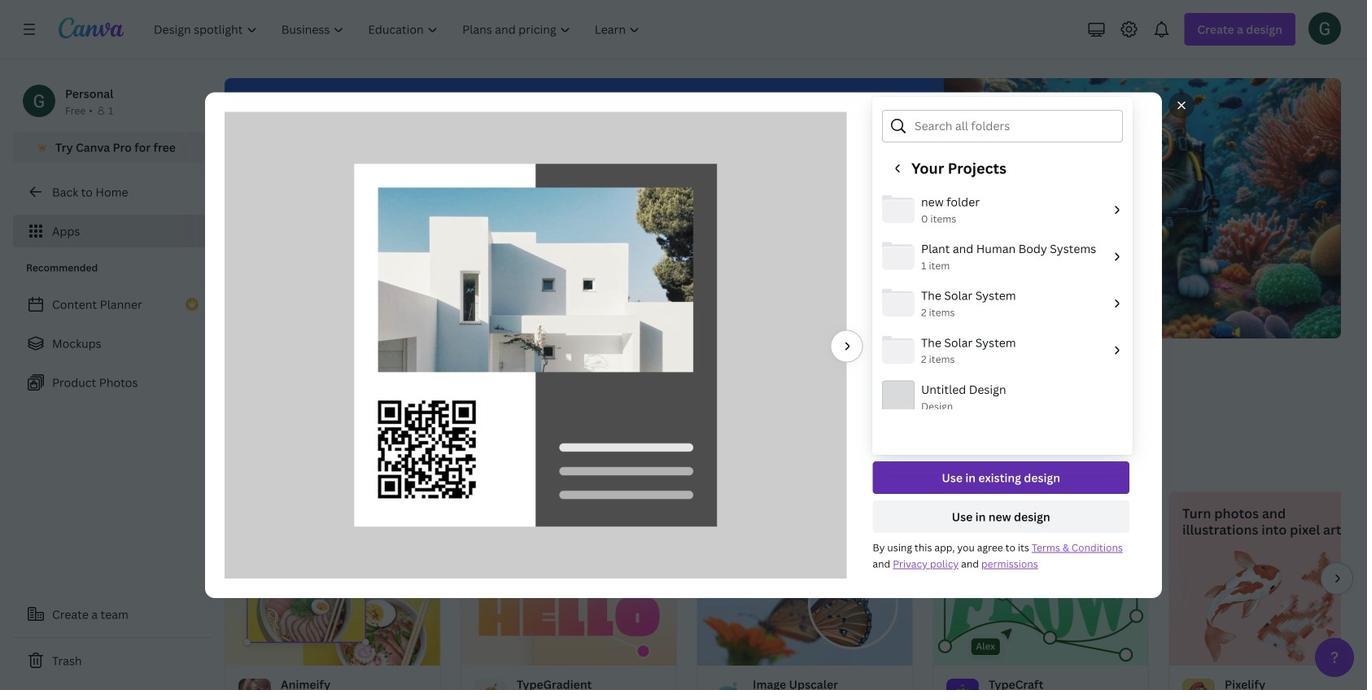 Task type: vqa. For each thing, say whether or not it's contained in the screenshot.
"P" at the bottom of page
no



Task type: describe. For each thing, give the bounding box(es) containing it.
an image with a cursor next to a text box containing the prompt "a cat going scuba diving" to generate an image. the generated image of a cat doing scuba diving is behind the text box. image
[[878, 78, 1341, 339]]

pixelify image
[[1169, 551, 1367, 666]]

top level navigation element
[[143, 13, 654, 46]]

Input field to search for apps search field
[[257, 352, 507, 383]]

typecraft image
[[933, 551, 1148, 666]]



Task type: locate. For each thing, give the bounding box(es) containing it.
typegradient image
[[461, 551, 676, 666]]

Search all folders search field
[[915, 111, 1113, 142]]

heading
[[873, 408, 1130, 441]]

image upscaler image
[[697, 551, 912, 666]]

animeify image
[[225, 551, 440, 666]]

list
[[872, 186, 1133, 690], [13, 288, 212, 399], [873, 350, 1130, 395]]



